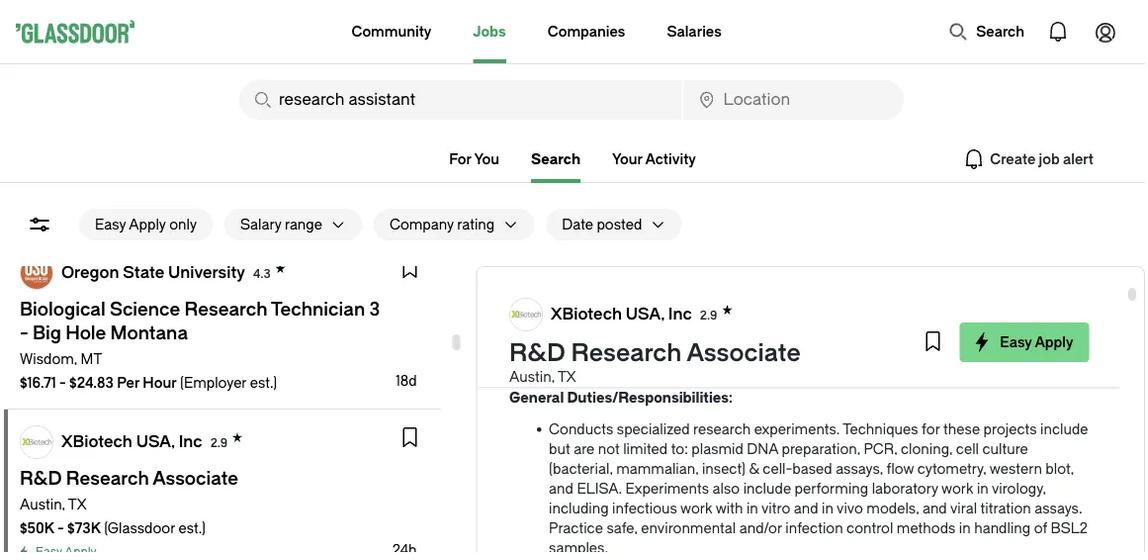 Task type: describe. For each thing, give the bounding box(es) containing it.
salary range
[[240, 216, 323, 233]]

infection
[[786, 520, 843, 536]]

company rating button
[[374, 209, 495, 240]]

control
[[847, 520, 893, 536]]

oncology,
[[976, 350, 1040, 366]]

advancing
[[990, 330, 1058, 346]]

true
[[591, 330, 620, 346]]

exceed
[[768, 350, 815, 366]]

date posted
[[562, 216, 643, 233]]

based inside conducts specialized research experiments. techniques for these projects include but are not limited to: plasmid dna preparation, pcr, cloning, cell culture (bacterial, mammalian, insect) & cell-based assays, flow cytometry, western blot, and elisa. experiments also include performing laboratory work in virology, including infectious work with in vitro and in vivo models, and viral titration assays. practice safe, environmental and/or infection control methods in handling of bsl2 samples.
[[792, 461, 832, 477]]

inc for leftmost xbiotech usa, inc logo
[[179, 432, 203, 451]]

standards
[[843, 350, 908, 366]]

easy apply only
[[95, 216, 197, 233]]

search inside button
[[977, 23, 1025, 40]]

xbiotech usa, inc for leftmost xbiotech usa, inc logo
[[61, 432, 203, 451]]

pipeline
[[555, 350, 606, 366]]

(glassdoor
[[104, 520, 175, 536]]

preparation,
[[782, 441, 860, 457]]

biopharmaceutical
[[734, 290, 858, 307]]

and down biopharmaceutical
[[766, 310, 791, 327]]

diseases.
[[762, 370, 823, 386]]

assays,
[[836, 461, 883, 477]]

and up infection
[[794, 500, 818, 517]]

oregon
[[61, 263, 119, 282]]

for
[[922, 421, 940, 437]]

$73k
[[67, 520, 101, 536]]

not
[[598, 441, 620, 457]]

based inside xbiotech is a fully integrate global biopharmaceutical company dedicated to a pioneering the discovery, development and commercialization of therapeutic antibodies based on its true humantm proprietary technology. xbiotech is currently advancing a robust pipeline of antibody therapies to exceed the standards of care in oncology, inflammatory disorders and infectious diseases. general duties/responsibilities:
[[509, 330, 549, 346]]

search link
[[532, 151, 581, 183]]

1 vertical spatial include
[[743, 480, 791, 497]]

4.3
[[253, 267, 271, 281]]

$16.71
[[20, 375, 56, 391]]

mt
[[81, 351, 102, 367]]

in down performing
[[822, 500, 834, 517]]

of left care
[[912, 350, 925, 366]]

est.) inside wisdom, mt $16.71 - $24.83 per hour (employer est.)
[[250, 375, 277, 391]]

0 horizontal spatial to
[[751, 350, 764, 366]]

(employer
[[180, 375, 247, 391]]

1 horizontal spatial xbiotech usa, inc logo image
[[510, 299, 542, 331]]

apply for easy apply only
[[129, 216, 166, 233]]

per
[[117, 375, 140, 391]]

easy for easy apply only
[[95, 216, 126, 233]]

experiments.
[[754, 421, 840, 437]]

range
[[285, 216, 323, 233]]

proprietary
[[696, 330, 768, 346]]

infectious inside xbiotech is a fully integrate global biopharmaceutical company dedicated to a pioneering the discovery, development and commercialization of therapeutic antibodies based on its true humantm proprietary technology. xbiotech is currently advancing a robust pipeline of antibody therapies to exceed the standards of care in oncology, inflammatory disorders and infectious diseases. general duties/responsibilities:
[[693, 370, 758, 386]]

&
[[749, 461, 759, 477]]

companies
[[548, 23, 626, 40]]

1 horizontal spatial the
[[819, 350, 840, 366]]

xbiotech down $24.83 at the bottom left of page
[[61, 432, 133, 451]]

none field search location
[[684, 80, 904, 120]]

laboratory
[[872, 480, 938, 497]]

tx inside r&d research associate austin, tx
[[558, 369, 576, 385]]

salary
[[240, 216, 282, 233]]

easy apply
[[1000, 334, 1074, 350]]

0 vertical spatial include
[[1041, 421, 1089, 437]]

culture
[[983, 441, 1028, 457]]

conducts specialized research experiments. techniques for these projects include but are not limited to: plasmid dna preparation, pcr, cloning, cell culture (bacterial, mammalian, insect) & cell-based assays, flow cytometry, western blot, and elisa. experiments also include performing laboratory work in virology, including infectious work with in vitro and in vivo models, and viral titration assays. practice safe, environmental and/or infection control methods in handling of bsl2 samples.
[[549, 421, 1089, 553]]

0 horizontal spatial is
[[574, 290, 584, 307]]

humantm
[[624, 330, 693, 346]]

duties/responsibilities:
[[567, 389, 733, 406]]

wisdom, mt $16.71 - $24.83 per hour (employer est.)
[[20, 351, 277, 391]]

2.9 for leftmost xbiotech usa, inc logo
[[210, 436, 228, 450]]

therapeutic
[[937, 310, 1012, 327]]

virology,
[[992, 480, 1046, 497]]

your activity
[[613, 151, 696, 167]]

infectious inside conducts specialized research experiments. techniques for these projects include but are not limited to: plasmid dna preparation, pcr, cloning, cell culture (bacterial, mammalian, insect) & cell-based assays, flow cytometry, western blot, and elisa. experiments also include performing laboratory work in virology, including infectious work with in vitro and in vivo models, and viral titration assays. practice safe, environmental and/or infection control methods in handling of bsl2 samples.
[[612, 500, 677, 517]]

university
[[168, 263, 245, 282]]

easy apply only button
[[79, 209, 213, 240]]

r&d
[[509, 339, 565, 367]]

care
[[928, 350, 957, 366]]

are
[[574, 441, 594, 457]]

xbiotech up the standards
[[850, 330, 911, 346]]

robust
[[509, 350, 551, 366]]

dedicated
[[926, 290, 991, 307]]

integrate
[[629, 290, 687, 307]]

salaries link
[[667, 0, 722, 63]]

company rating
[[390, 216, 495, 233]]

western
[[990, 461, 1042, 477]]

safe,
[[606, 520, 638, 536]]

- for $24.83
[[59, 375, 66, 391]]

only
[[169, 216, 197, 233]]

usa, for leftmost xbiotech usa, inc logo
[[136, 432, 175, 451]]

practice
[[549, 520, 603, 536]]

xbiotech usa, inc for the rightmost xbiotech usa, inc logo
[[551, 305, 692, 323]]

its
[[573, 330, 588, 346]]

your activity link
[[613, 151, 696, 167]]

0 horizontal spatial a
[[588, 290, 596, 307]]

company
[[390, 216, 454, 233]]

you
[[475, 151, 500, 167]]

- for $73k
[[57, 520, 64, 536]]

handling
[[974, 520, 1031, 536]]

to:
[[671, 441, 688, 457]]

xbiotech is a fully integrate global biopharmaceutical company dedicated to a pioneering the discovery, development and commercialization of therapeutic antibodies based on its true humantm proprietary technology. xbiotech is currently advancing a robust pipeline of antibody therapies to exceed the standards of care in oncology, inflammatory disorders and infectious diseases. general duties/responsibilities:
[[509, 290, 1084, 406]]

discovery,
[[608, 310, 673, 327]]

for you link
[[449, 151, 500, 167]]

jobs
[[473, 23, 506, 40]]

but
[[549, 441, 570, 457]]

insect)
[[702, 461, 746, 477]]

vitro
[[761, 500, 790, 517]]

company
[[861, 290, 923, 307]]

none field search keyword
[[239, 80, 682, 120]]

technology.
[[771, 330, 847, 346]]



Task type: vqa. For each thing, say whether or not it's contained in the screenshot.
Cookie
no



Task type: locate. For each thing, give the bounding box(es) containing it.
research
[[693, 421, 751, 437]]

assays.
[[1035, 500, 1082, 517]]

1 horizontal spatial xbiotech usa, inc
[[551, 305, 692, 323]]

the down technology.
[[819, 350, 840, 366]]

models,
[[867, 500, 919, 517]]

0 vertical spatial search
[[977, 23, 1025, 40]]

0 horizontal spatial xbiotech usa, inc logo image
[[21, 427, 52, 458]]

- inside austin, tx $50k - $73k (glassdoor est.)
[[57, 520, 64, 536]]

salary range button
[[225, 209, 323, 240]]

rating
[[458, 216, 495, 233]]

0 vertical spatial based
[[509, 330, 549, 346]]

for
[[449, 151, 472, 167]]

xbiotech usa, inc down per
[[61, 432, 203, 451]]

these
[[944, 421, 980, 437]]

$24.83
[[69, 375, 114, 391]]

est.) right (employer
[[250, 375, 277, 391]]

projects
[[984, 421, 1037, 437]]

18d
[[396, 373, 417, 389]]

easy inside button
[[95, 216, 126, 233]]

0 vertical spatial work
[[941, 480, 974, 497]]

1 vertical spatial work
[[680, 500, 712, 517]]

a left fully
[[588, 290, 596, 307]]

0 vertical spatial 2.9
[[700, 308, 717, 322]]

specialized
[[617, 421, 690, 437]]

research
[[571, 339, 682, 367]]

0 vertical spatial -
[[59, 375, 66, 391]]

easy down antibodies
[[1000, 334, 1032, 350]]

0 horizontal spatial the
[[583, 310, 604, 327]]

1 horizontal spatial easy
[[1000, 334, 1032, 350]]

in up the and/or
[[747, 500, 758, 517]]

xbiotech
[[509, 290, 570, 307], [551, 305, 622, 323], [850, 330, 911, 346], [61, 432, 133, 451]]

elisa.
[[577, 480, 622, 497]]

0 vertical spatial apply
[[129, 216, 166, 233]]

limited
[[623, 441, 668, 457]]

1 horizontal spatial tx
[[558, 369, 576, 385]]

tx down pipeline
[[558, 369, 576, 385]]

0 vertical spatial to
[[995, 290, 1008, 307]]

cloning,
[[901, 441, 953, 457]]

including
[[549, 500, 609, 517]]

community link
[[352, 0, 432, 63]]

conducts
[[549, 421, 613, 437]]

Search location field
[[684, 80, 904, 120]]

open filter menu image
[[28, 213, 51, 237]]

apply left only
[[129, 216, 166, 233]]

date posted button
[[546, 209, 643, 240]]

cell
[[956, 441, 979, 457]]

oregon state university logo image
[[21, 257, 52, 289]]

is left fully
[[574, 290, 584, 307]]

of inside conducts specialized research experiments. techniques for these projects include but are not limited to: plasmid dna preparation, pcr, cloning, cell culture (bacterial, mammalian, insect) & cell-based assays, flow cytometry, western blot, and elisa. experiments also include performing laboratory work in virology, including infectious work with in vitro and in vivo models, and viral titration assays. practice safe, environmental and/or infection control methods in handling of bsl2 samples.
[[1034, 520, 1048, 536]]

None field
[[239, 80, 682, 120], [684, 80, 904, 120]]

development
[[676, 310, 763, 327]]

1 vertical spatial inc
[[179, 432, 203, 451]]

on
[[553, 330, 570, 346]]

- left $73k at the left bottom
[[57, 520, 64, 536]]

austin, down the robust
[[509, 369, 555, 385]]

0 vertical spatial infectious
[[693, 370, 758, 386]]

apply inside easy apply button
[[1035, 334, 1074, 350]]

in inside xbiotech is a fully integrate global biopharmaceutical company dedicated to a pioneering the discovery, development and commercialization of therapeutic antibodies based on its true humantm proprietary technology. xbiotech is currently advancing a robust pipeline of antibody therapies to exceed the standards of care in oncology, inflammatory disorders and infectious diseases. general duties/responsibilities:
[[961, 350, 972, 366]]

0 horizontal spatial xbiotech usa, inc
[[61, 432, 203, 451]]

1 horizontal spatial apply
[[1035, 334, 1074, 350]]

of down assays.
[[1034, 520, 1048, 536]]

work up environmental
[[680, 500, 712, 517]]

xbiotech usa, inc logo image up "r&d" on the left bottom
[[510, 299, 542, 331]]

and up methods
[[923, 500, 947, 517]]

0 vertical spatial xbiotech usa, inc
[[551, 305, 692, 323]]

inc
[[668, 305, 692, 323], [179, 432, 203, 451]]

based up the robust
[[509, 330, 549, 346]]

to up therapeutic
[[995, 290, 1008, 307]]

est.) right (glassdoor
[[179, 520, 206, 536]]

xbiotech usa, inc up true
[[551, 305, 692, 323]]

samples.
[[549, 540, 608, 553]]

inc down (employer
[[179, 432, 203, 451]]

0 horizontal spatial none field
[[239, 80, 682, 120]]

oregon state university
[[61, 263, 245, 282]]

(bacterial,
[[549, 461, 613, 477]]

1 vertical spatial based
[[792, 461, 832, 477]]

work down 'cytometry,'
[[941, 480, 974, 497]]

techniques
[[843, 421, 918, 437]]

1 horizontal spatial none field
[[684, 80, 904, 120]]

austin, inside austin, tx $50k - $73k (glassdoor est.)
[[20, 496, 65, 513]]

0 horizontal spatial apply
[[129, 216, 166, 233]]

1 horizontal spatial work
[[941, 480, 974, 497]]

0 horizontal spatial est.)
[[179, 520, 206, 536]]

and up including
[[549, 480, 573, 497]]

and down antibody
[[665, 370, 690, 386]]

xbiotech up pioneering
[[509, 290, 570, 307]]

pioneering
[[509, 310, 580, 327]]

0 horizontal spatial austin,
[[20, 496, 65, 513]]

0 horizontal spatial tx
[[68, 496, 87, 513]]

in
[[961, 350, 972, 366], [977, 480, 989, 497], [747, 500, 758, 517], [822, 500, 834, 517], [959, 520, 971, 536]]

search
[[977, 23, 1025, 40], [532, 151, 581, 167]]

1 vertical spatial apply
[[1035, 334, 1074, 350]]

1 vertical spatial xbiotech usa, inc
[[61, 432, 203, 451]]

1 none field from the left
[[239, 80, 682, 120]]

a up antibodies
[[1011, 290, 1019, 307]]

of up currently
[[921, 310, 934, 327]]

performing
[[795, 480, 869, 497]]

1 horizontal spatial a
[[1011, 290, 1019, 307]]

based down preparation,
[[792, 461, 832, 477]]

1 vertical spatial infectious
[[612, 500, 677, 517]]

1 vertical spatial xbiotech usa, inc logo image
[[21, 427, 52, 458]]

2.9 for the rightmost xbiotech usa, inc logo
[[700, 308, 717, 322]]

date
[[562, 216, 594, 233]]

0 vertical spatial xbiotech usa, inc logo image
[[510, 299, 542, 331]]

2 horizontal spatial a
[[1061, 330, 1069, 346]]

0 horizontal spatial based
[[509, 330, 549, 346]]

to down proprietary
[[751, 350, 764, 366]]

work
[[941, 480, 974, 497], [680, 500, 712, 517]]

easy inside button
[[1000, 334, 1032, 350]]

$50k
[[20, 520, 54, 536]]

is left currently
[[915, 330, 925, 346]]

2.9
[[700, 308, 717, 322], [210, 436, 228, 450]]

apply inside easy apply only button
[[129, 216, 166, 233]]

inc up humantm
[[668, 305, 692, 323]]

0 horizontal spatial search
[[532, 151, 581, 167]]

1 vertical spatial the
[[819, 350, 840, 366]]

0 vertical spatial tx
[[558, 369, 576, 385]]

bsl2
[[1051, 520, 1088, 536]]

in down currently
[[961, 350, 972, 366]]

inflammatory
[[509, 370, 597, 386]]

- inside wisdom, mt $16.71 - $24.83 per hour (employer est.)
[[59, 375, 66, 391]]

1 vertical spatial search
[[532, 151, 581, 167]]

disorders
[[600, 370, 662, 386]]

environmental
[[641, 520, 736, 536]]

tx inside austin, tx $50k - $73k (glassdoor est.)
[[68, 496, 87, 513]]

est.) inside austin, tx $50k - $73k (glassdoor est.)
[[179, 520, 206, 536]]

1 vertical spatial -
[[57, 520, 64, 536]]

1 horizontal spatial infectious
[[693, 370, 758, 386]]

salaries
[[667, 23, 722, 40]]

usa, up humantm
[[626, 305, 665, 323]]

1 vertical spatial 2.9
[[210, 436, 228, 450]]

0 vertical spatial the
[[583, 310, 604, 327]]

0 horizontal spatial work
[[680, 500, 712, 517]]

1 horizontal spatial search
[[977, 23, 1025, 40]]

usa, for the rightmost xbiotech usa, inc logo
[[626, 305, 665, 323]]

0 vertical spatial inc
[[668, 305, 692, 323]]

0 vertical spatial is
[[574, 290, 584, 307]]

jobs link
[[473, 0, 506, 63]]

Search keyword field
[[239, 80, 682, 120]]

flow
[[887, 461, 914, 477]]

infectious down therapies
[[693, 370, 758, 386]]

1 vertical spatial is
[[915, 330, 925, 346]]

1 horizontal spatial inc
[[668, 305, 692, 323]]

your
[[613, 151, 643, 167]]

0 vertical spatial easy
[[95, 216, 126, 233]]

dna
[[747, 441, 778, 457]]

posted
[[597, 216, 643, 233]]

easy for easy apply
[[1000, 334, 1032, 350]]

methods
[[897, 520, 956, 536]]

xbiotech up the its
[[551, 305, 622, 323]]

1 vertical spatial austin,
[[20, 496, 65, 513]]

0 horizontal spatial usa,
[[136, 432, 175, 451]]

include up 'vitro'
[[743, 480, 791, 497]]

apply for easy apply
[[1035, 334, 1074, 350]]

inc for the rightmost xbiotech usa, inc logo
[[668, 305, 692, 323]]

0 horizontal spatial easy
[[95, 216, 126, 233]]

a down antibodies
[[1061, 330, 1069, 346]]

in down the viral
[[959, 520, 971, 536]]

of
[[921, 310, 934, 327], [610, 350, 623, 366], [912, 350, 925, 366], [1034, 520, 1048, 536]]

1 vertical spatial est.)
[[179, 520, 206, 536]]

vivo
[[837, 500, 863, 517]]

1 horizontal spatial include
[[1041, 421, 1089, 437]]

1 horizontal spatial est.)
[[250, 375, 277, 391]]

0 vertical spatial austin,
[[509, 369, 555, 385]]

and
[[766, 310, 791, 327], [665, 370, 690, 386], [549, 480, 573, 497], [794, 500, 818, 517], [923, 500, 947, 517]]

commercialization
[[794, 310, 917, 327]]

- right '$16.71'
[[59, 375, 66, 391]]

currently
[[929, 330, 987, 346]]

1 horizontal spatial is
[[915, 330, 925, 346]]

1 horizontal spatial based
[[792, 461, 832, 477]]

in up the viral
[[977, 480, 989, 497]]

r&d research associate austin, tx
[[509, 339, 801, 385]]

austin, inside r&d research associate austin, tx
[[509, 369, 555, 385]]

hour
[[143, 375, 177, 391]]

titration
[[981, 500, 1031, 517]]

the up true
[[583, 310, 604, 327]]

2.9 down global
[[700, 308, 717, 322]]

0 vertical spatial usa,
[[626, 305, 665, 323]]

1 vertical spatial easy
[[1000, 334, 1032, 350]]

0 horizontal spatial infectious
[[612, 500, 677, 517]]

blot,
[[1046, 461, 1074, 477]]

2.9 down (employer
[[210, 436, 228, 450]]

include
[[1041, 421, 1089, 437], [743, 480, 791, 497]]

infectious
[[693, 370, 758, 386], [612, 500, 677, 517]]

austin, up $50k on the left
[[20, 496, 65, 513]]

plasmid
[[692, 441, 744, 457]]

1 vertical spatial usa,
[[136, 432, 175, 451]]

with
[[716, 500, 743, 517]]

xbiotech usa, inc logo image
[[510, 299, 542, 331], [21, 427, 52, 458]]

tx
[[558, 369, 576, 385], [68, 496, 87, 513]]

est.)
[[250, 375, 277, 391], [179, 520, 206, 536]]

usa, down hour
[[136, 432, 175, 451]]

mammalian,
[[616, 461, 699, 477]]

include up the blot,
[[1041, 421, 1089, 437]]

cell-
[[763, 461, 792, 477]]

1 horizontal spatial usa,
[[626, 305, 665, 323]]

easy up oregon
[[95, 216, 126, 233]]

0 horizontal spatial include
[[743, 480, 791, 497]]

1 vertical spatial to
[[751, 350, 764, 366]]

0 horizontal spatial inc
[[179, 432, 203, 451]]

1 vertical spatial tx
[[68, 496, 87, 513]]

1 horizontal spatial austin,
[[509, 369, 555, 385]]

xbiotech usa, inc logo image down '$16.71'
[[21, 427, 52, 458]]

1 horizontal spatial to
[[995, 290, 1008, 307]]

-
[[59, 375, 66, 391], [57, 520, 64, 536]]

austin,
[[509, 369, 555, 385], [20, 496, 65, 513]]

0 horizontal spatial 2.9
[[210, 436, 228, 450]]

fully
[[599, 290, 626, 307]]

1 horizontal spatial 2.9
[[700, 308, 717, 322]]

2 none field from the left
[[684, 80, 904, 120]]

infectious down experiments
[[612, 500, 677, 517]]

search button
[[939, 12, 1035, 51]]

tx up $73k at the left bottom
[[68, 496, 87, 513]]

0 vertical spatial est.)
[[250, 375, 277, 391]]

apply down antibodies
[[1035, 334, 1074, 350]]

also
[[713, 480, 740, 497]]

of down true
[[610, 350, 623, 366]]

experiments
[[625, 480, 709, 497]]

pcr,
[[864, 441, 898, 457]]



